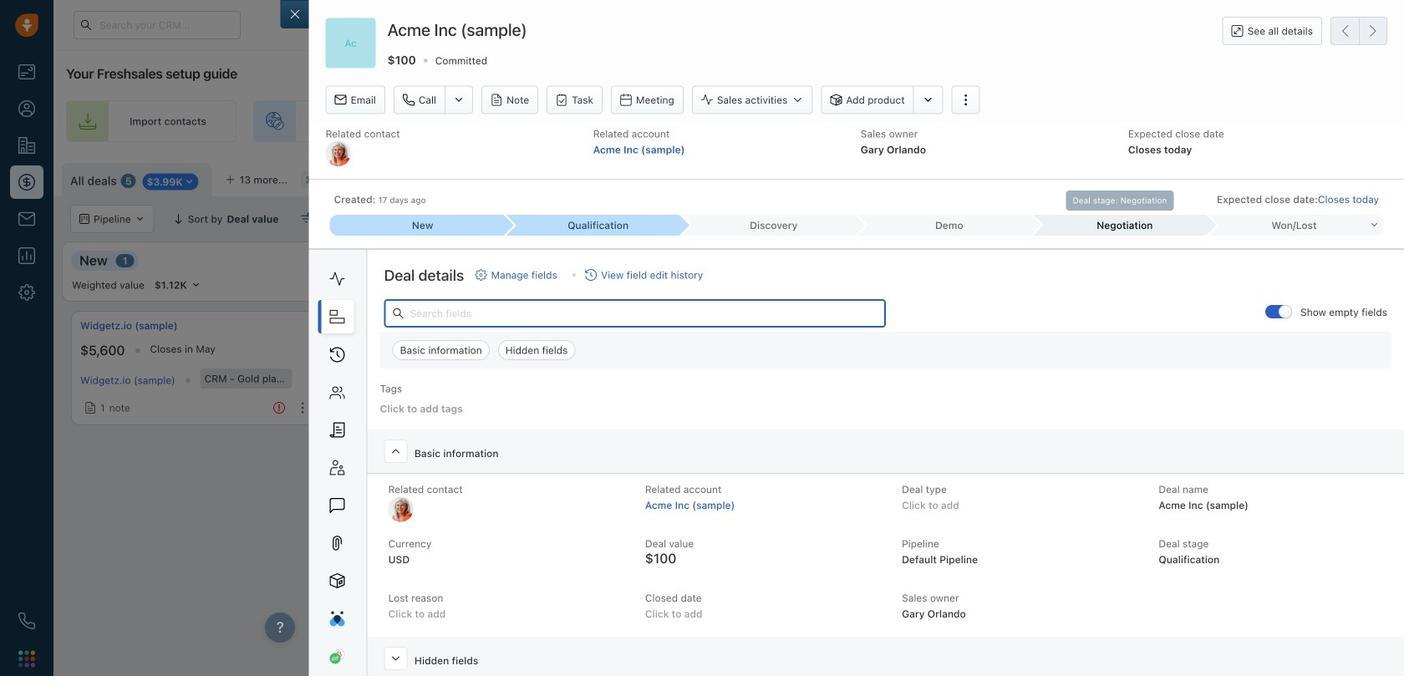 Task type: vqa. For each thing, say whether or not it's contained in the screenshot.
Search fields text box
yes



Task type: describe. For each thing, give the bounding box(es) containing it.
Search your CRM... text field
[[74, 11, 241, 39]]

0 vertical spatial container_wx8msf4aqz5i3rn1 image
[[1122, 171, 1133, 183]]

Search field
[[1314, 205, 1398, 233]]

Search fields text field
[[384, 299, 886, 328]]



Task type: locate. For each thing, give the bounding box(es) containing it.
phone image
[[18, 613, 35, 630]]

freshworks switcher image
[[18, 651, 35, 667]]

2 horizontal spatial container_wx8msf4aqz5i3rn1 image
[[1220, 467, 1230, 477]]

dialog
[[281, 0, 1405, 676]]

1 horizontal spatial container_wx8msf4aqz5i3rn1 image
[[1122, 171, 1133, 183]]

0 horizontal spatial container_wx8msf4aqz5i3rn1 image
[[409, 213, 421, 225]]

send email image
[[1248, 20, 1260, 31]]

container_wx8msf4aqz5i3rn1 image
[[1122, 171, 1133, 183], [409, 213, 421, 225], [1220, 467, 1230, 477]]

tooltip
[[1066, 186, 1174, 211]]

2 vertical spatial container_wx8msf4aqz5i3rn1 image
[[1220, 467, 1230, 477]]

group
[[1195, 163, 1314, 191]]

1 vertical spatial container_wx8msf4aqz5i3rn1 image
[[409, 213, 421, 225]]

container_wx8msf4aqz5i3rn1 image
[[301, 213, 312, 225], [1165, 213, 1177, 225], [974, 331, 984, 341], [356, 399, 368, 410], [84, 402, 96, 414], [1155, 525, 1166, 537]]

phone element
[[10, 604, 43, 638]]



